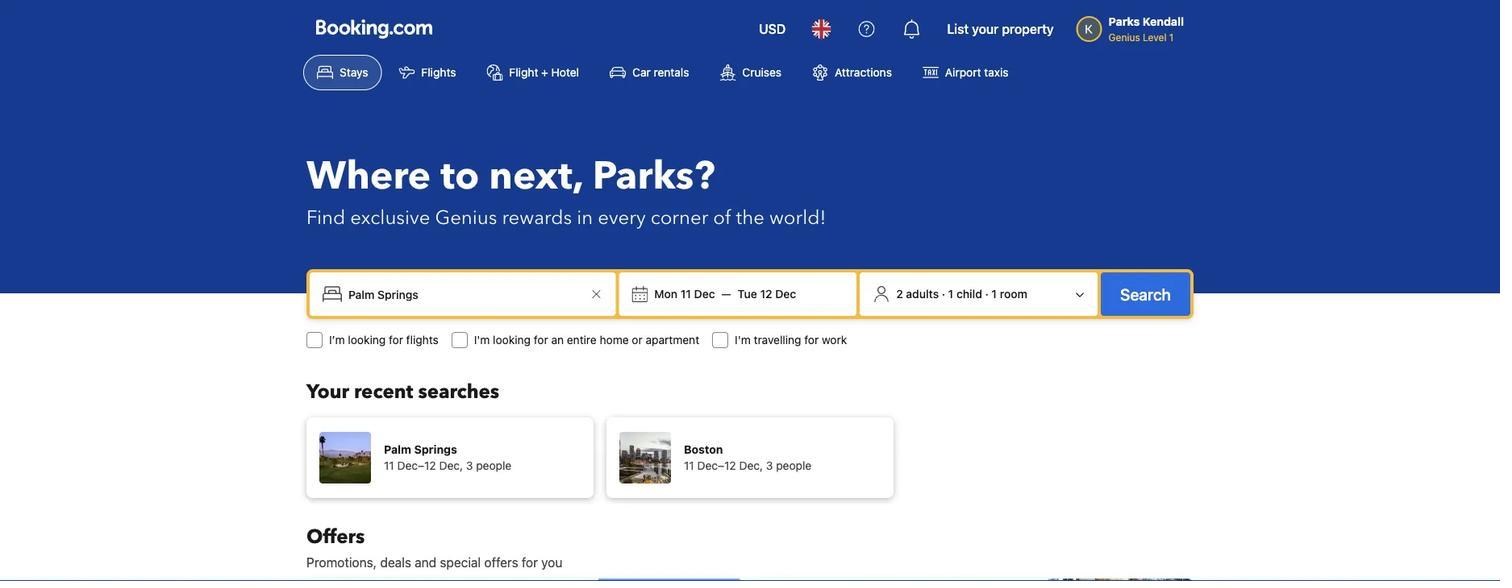 Task type: vqa. For each thing, say whether or not it's contained in the screenshot.
hertz pp domestic logo
no



Task type: locate. For each thing, give the bounding box(es) containing it.
airport taxis
[[945, 66, 1009, 79]]

apartment
[[646, 334, 700, 347]]

genius down parks at the right top of page
[[1109, 31, 1140, 43]]

1 left child
[[948, 288, 954, 301]]

rentals
[[654, 66, 689, 79]]

dec
[[694, 288, 715, 301], [776, 288, 796, 301]]

i'm
[[474, 334, 490, 347], [735, 334, 751, 347]]

2 dec, from the left
[[739, 459, 763, 473]]

0 horizontal spatial 1
[[948, 288, 954, 301]]

0 horizontal spatial dec
[[694, 288, 715, 301]]

corner
[[651, 205, 709, 231]]

for left an
[[534, 334, 548, 347]]

11
[[681, 288, 691, 301], [384, 459, 394, 473], [684, 459, 694, 473]]

0 vertical spatial genius
[[1109, 31, 1140, 43]]

11 for mon
[[681, 288, 691, 301]]

take your longest holiday yet image
[[1049, 579, 1194, 582]]

parks?
[[593, 150, 715, 203]]

looking right i'm
[[348, 334, 386, 347]]

your recent searches
[[307, 379, 499, 405]]

search button
[[1101, 273, 1191, 316]]

your
[[972, 21, 999, 37]]

2 looking from the left
[[493, 334, 531, 347]]

offers
[[307, 524, 365, 551]]

dec, inside 'palm springs 11 dec–12 dec, 3 people'
[[439, 459, 463, 473]]

genius
[[1109, 31, 1140, 43], [435, 205, 497, 231]]

adults
[[906, 288, 939, 301]]

usd
[[759, 21, 786, 37]]

0 horizontal spatial genius
[[435, 205, 497, 231]]

·
[[942, 288, 946, 301], [985, 288, 989, 301]]

dec right 12
[[776, 288, 796, 301]]

searches
[[418, 379, 499, 405]]

2
[[896, 288, 903, 301]]

0 horizontal spatial people
[[476, 459, 512, 473]]

list your property
[[947, 21, 1054, 37]]

0 horizontal spatial 3
[[466, 459, 473, 473]]

1 horizontal spatial people
[[776, 459, 812, 473]]

rewards
[[502, 205, 572, 231]]

for
[[389, 334, 403, 347], [534, 334, 548, 347], [805, 334, 819, 347], [522, 555, 538, 571]]

0 horizontal spatial looking
[[348, 334, 386, 347]]

taxis
[[984, 66, 1009, 79]]

genius down to
[[435, 205, 497, 231]]

1 vertical spatial genius
[[435, 205, 497, 231]]

2 people from the left
[[776, 459, 812, 473]]

2 i'm from the left
[[735, 334, 751, 347]]

1 horizontal spatial genius
[[1109, 31, 1140, 43]]

dec–12 down springs
[[397, 459, 436, 473]]

i'm for i'm travelling for work
[[735, 334, 751, 347]]

i'm down 'where are you going?' field
[[474, 334, 490, 347]]

boston 11 dec–12 dec, 3 people
[[684, 443, 812, 473]]

hotel
[[552, 66, 579, 79]]

1 · from the left
[[942, 288, 946, 301]]

1 horizontal spatial dec–12
[[697, 459, 736, 473]]

1 dec from the left
[[694, 288, 715, 301]]

to
[[441, 150, 480, 203]]

2 3 from the left
[[766, 459, 773, 473]]

dec–12
[[397, 459, 436, 473], [697, 459, 736, 473]]

2 horizontal spatial 1
[[1170, 31, 1174, 43]]

dec–12 down boston
[[697, 459, 736, 473]]

1 horizontal spatial i'm
[[735, 334, 751, 347]]

+
[[541, 66, 548, 79]]

1
[[1170, 31, 1174, 43], [948, 288, 954, 301], [992, 288, 997, 301]]

recent
[[354, 379, 413, 405]]

1 horizontal spatial 1
[[992, 288, 997, 301]]

airport taxis link
[[909, 55, 1023, 90]]

for left flights
[[389, 334, 403, 347]]

1 people from the left
[[476, 459, 512, 473]]

2 dec–12 from the left
[[697, 459, 736, 473]]

tue 12 dec button
[[731, 280, 803, 309]]

world!
[[770, 205, 826, 231]]

1 left the room
[[992, 288, 997, 301]]

parks kendall genius level 1
[[1109, 15, 1184, 43]]

looking
[[348, 334, 386, 347], [493, 334, 531, 347]]

for for work
[[805, 334, 819, 347]]

i'm
[[329, 334, 345, 347]]

11 down boston
[[684, 459, 694, 473]]

car rentals link
[[596, 55, 703, 90]]

11 right "mon"
[[681, 288, 691, 301]]

boston
[[684, 443, 723, 457]]

offers
[[484, 555, 518, 571]]

0 horizontal spatial ·
[[942, 288, 946, 301]]

for for flights
[[389, 334, 403, 347]]

attractions link
[[799, 55, 906, 90]]

flights link
[[385, 55, 470, 90]]

1 dec–12 from the left
[[397, 459, 436, 473]]

1 right level
[[1170, 31, 1174, 43]]

level
[[1143, 31, 1167, 43]]

genius inside the parks kendall genius level 1
[[1109, 31, 1140, 43]]

1 horizontal spatial dec,
[[739, 459, 763, 473]]

· right child
[[985, 288, 989, 301]]

2 adults · 1 child · 1 room button
[[867, 279, 1092, 310]]

1 i'm from the left
[[474, 334, 490, 347]]

looking for i'm
[[493, 334, 531, 347]]

Where are you going? field
[[342, 280, 587, 309]]

12
[[760, 288, 773, 301]]

dec left —
[[694, 288, 715, 301]]

for left work
[[805, 334, 819, 347]]

promotions,
[[307, 555, 377, 571]]

0 horizontal spatial dec–12
[[397, 459, 436, 473]]

i'm left 'travelling'
[[735, 334, 751, 347]]

1 3 from the left
[[466, 459, 473, 473]]

11 down 'palm'
[[384, 459, 394, 473]]

people
[[476, 459, 512, 473], [776, 459, 812, 473]]

for left you
[[522, 555, 538, 571]]

dec,
[[439, 459, 463, 473], [739, 459, 763, 473]]

1 looking from the left
[[348, 334, 386, 347]]

1 horizontal spatial dec
[[776, 288, 796, 301]]

11 for boston
[[684, 459, 694, 473]]

of
[[713, 205, 731, 231]]

0 horizontal spatial i'm
[[474, 334, 490, 347]]

search for black friday deals on stays image
[[599, 579, 744, 582]]

child
[[957, 288, 982, 301]]

· right adults
[[942, 288, 946, 301]]

special
[[440, 555, 481, 571]]

attractions
[[835, 66, 892, 79]]

cruises link
[[706, 55, 795, 90]]

0 horizontal spatial dec,
[[439, 459, 463, 473]]

1 horizontal spatial 3
[[766, 459, 773, 473]]

tue
[[738, 288, 757, 301]]

travelling
[[754, 334, 801, 347]]

1 horizontal spatial ·
[[985, 288, 989, 301]]

1 horizontal spatial looking
[[493, 334, 531, 347]]

11 inside boston 11 dec–12 dec, 3 people
[[684, 459, 694, 473]]

1 dec, from the left
[[439, 459, 463, 473]]

looking left an
[[493, 334, 531, 347]]

3
[[466, 459, 473, 473], [766, 459, 773, 473]]



Task type: describe. For each thing, give the bounding box(es) containing it.
airport
[[945, 66, 981, 79]]

flights
[[421, 66, 456, 79]]

people inside boston 11 dec–12 dec, 3 people
[[776, 459, 812, 473]]

booking.com image
[[316, 19, 432, 39]]

cruises
[[743, 66, 782, 79]]

i'm looking for an entire home or apartment
[[474, 334, 700, 347]]

list your property link
[[938, 10, 1064, 48]]

genius inside where to next, parks? find exclusive genius rewards in every corner of the world!
[[435, 205, 497, 231]]

palm
[[384, 443, 411, 457]]

where
[[307, 150, 431, 203]]

stays link
[[303, 55, 382, 90]]

i'm for i'm looking for an entire home or apartment
[[474, 334, 490, 347]]

flights
[[406, 334, 439, 347]]

every
[[598, 205, 646, 231]]

in
[[577, 205, 593, 231]]

car rentals
[[633, 66, 689, 79]]

exclusive
[[350, 205, 430, 231]]

car
[[633, 66, 651, 79]]

2 dec from the left
[[776, 288, 796, 301]]

2 · from the left
[[985, 288, 989, 301]]

flight
[[509, 66, 538, 79]]

list
[[947, 21, 969, 37]]

property
[[1002, 21, 1054, 37]]

find
[[307, 205, 346, 231]]

1 inside the parks kendall genius level 1
[[1170, 31, 1174, 43]]

the
[[736, 205, 765, 231]]

work
[[822, 334, 847, 347]]

your account menu parks kendall genius level 1 element
[[1077, 7, 1191, 44]]

room
[[1000, 288, 1028, 301]]

looking for i'm
[[348, 334, 386, 347]]

dec, inside boston 11 dec–12 dec, 3 people
[[739, 459, 763, 473]]

2 adults · 1 child · 1 room
[[896, 288, 1028, 301]]

3 inside 'palm springs 11 dec–12 dec, 3 people'
[[466, 459, 473, 473]]

kendall
[[1143, 15, 1184, 28]]

—
[[722, 288, 731, 301]]

mon
[[655, 288, 678, 301]]

an
[[551, 334, 564, 347]]

palm springs 11 dec–12 dec, 3 people
[[384, 443, 512, 473]]

your
[[307, 379, 349, 405]]

people inside 'palm springs 11 dec–12 dec, 3 people'
[[476, 459, 512, 473]]

mon 11 dec button
[[648, 280, 722, 309]]

usd button
[[750, 10, 796, 48]]

11 inside 'palm springs 11 dec–12 dec, 3 people'
[[384, 459, 394, 473]]

deals
[[380, 555, 411, 571]]

or
[[632, 334, 643, 347]]

stays
[[340, 66, 368, 79]]

you
[[541, 555, 563, 571]]

entire
[[567, 334, 597, 347]]

3 inside boston 11 dec–12 dec, 3 people
[[766, 459, 773, 473]]

mon 11 dec — tue 12 dec
[[655, 288, 796, 301]]

search
[[1121, 285, 1171, 304]]

flight + hotel
[[509, 66, 579, 79]]

parks
[[1109, 15, 1140, 28]]

next,
[[489, 150, 583, 203]]

i'm travelling for work
[[735, 334, 847, 347]]

offers promotions, deals and special offers for you
[[307, 524, 563, 571]]

springs
[[414, 443, 457, 457]]

for for an
[[534, 334, 548, 347]]

dec–12 inside 'palm springs 11 dec–12 dec, 3 people'
[[397, 459, 436, 473]]

home
[[600, 334, 629, 347]]

flight + hotel link
[[473, 55, 593, 90]]

and
[[415, 555, 437, 571]]

dec–12 inside boston 11 dec–12 dec, 3 people
[[697, 459, 736, 473]]

i'm looking for flights
[[329, 334, 439, 347]]

where to next, parks? find exclusive genius rewards in every corner of the world!
[[307, 150, 826, 231]]

for inside offers promotions, deals and special offers for you
[[522, 555, 538, 571]]



